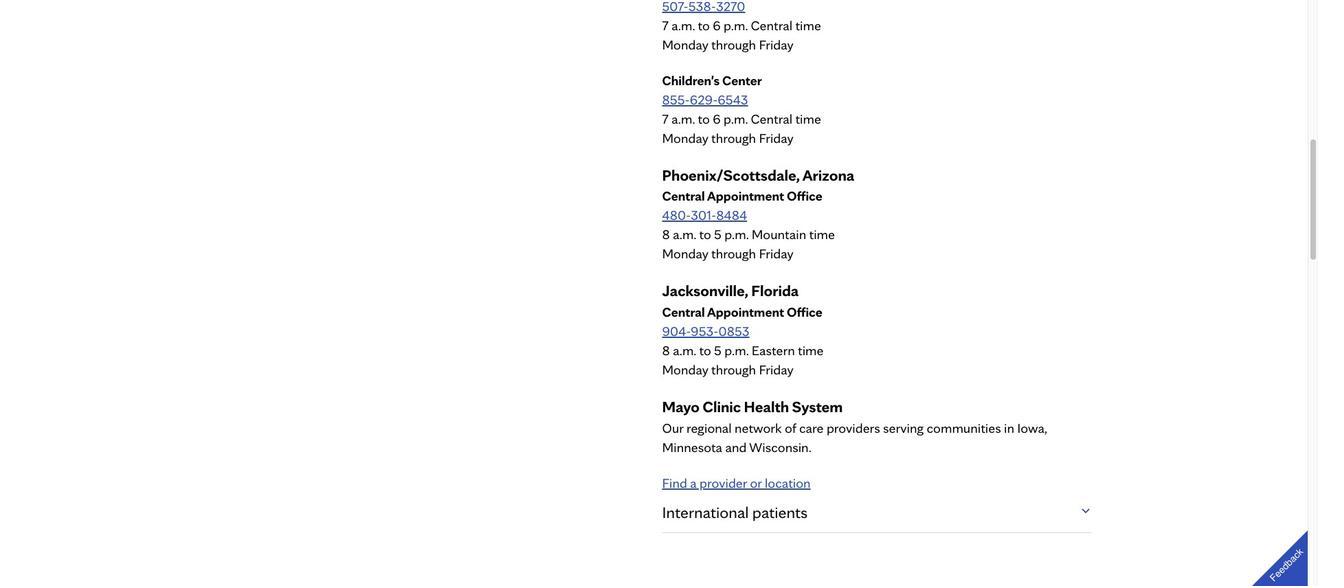 Task type: locate. For each thing, give the bounding box(es) containing it.
through inside children's center 855-629-6543 7 a.m. to 6 p.m. central time monday through friday
[[712, 130, 756, 146]]

1 vertical spatial appointment
[[708, 304, 785, 321]]

1 office from the top
[[787, 188, 823, 205]]

of
[[785, 420, 797, 437]]

5 for jacksonville,
[[715, 343, 722, 359]]

1 7 from the top
[[663, 17, 669, 33]]

1 friday from the top
[[759, 36, 794, 53]]

office inside phoenix/scottsdale, arizona central appointment office 480-301-8484 8 a.m. to 5 p.m. mountain time monday through friday
[[787, 188, 823, 205]]

appointment up 8484
[[708, 188, 785, 205]]

7 down "855-"
[[663, 111, 669, 127]]

time inside children's center 855-629-6543 7 a.m. to 6 p.m. central time monday through friday
[[796, 111, 822, 127]]

2 8 from the top
[[663, 343, 670, 359]]

a
[[691, 475, 697, 492]]

5 inside phoenix/scottsdale, arizona central appointment office 480-301-8484 8 a.m. to 5 p.m. mountain time monday through friday
[[715, 227, 722, 243]]

p.m. up center
[[724, 17, 748, 33]]

2 6 from the top
[[713, 111, 721, 127]]

providers
[[827, 420, 881, 437]]

to down "953-"
[[700, 343, 712, 359]]

2 through from the top
[[712, 130, 756, 146]]

a.m. down 480-
[[673, 227, 697, 243]]

friday up center
[[759, 36, 794, 53]]

4 friday from the top
[[759, 362, 794, 378]]

florida
[[752, 282, 799, 301]]

p.m. down 6543
[[724, 111, 748, 127]]

system
[[793, 398, 843, 417]]

appointment
[[708, 188, 785, 205], [708, 304, 785, 321]]

friday inside jacksonville, florida central appointment office 904-953-0853 8 a.m. to 5 p.m. eastern time monday through friday
[[759, 362, 794, 378]]

through inside jacksonville, florida central appointment office 904-953-0853 8 a.m. to 5 p.m. eastern time monday through friday
[[712, 362, 756, 378]]

central up center
[[751, 17, 793, 33]]

p.m. down 8484
[[725, 227, 749, 243]]

0 vertical spatial appointment
[[708, 188, 785, 205]]

480-301-8484 link
[[663, 207, 748, 224]]

communities
[[927, 420, 1002, 437]]

friday
[[759, 36, 794, 53], [759, 130, 794, 146], [759, 246, 794, 262], [759, 362, 794, 378]]

6 down 855-629-6543 link
[[713, 111, 721, 127]]

2 friday from the top
[[759, 130, 794, 146]]

appointment for phoenix/scottsdale,
[[708, 188, 785, 205]]

1 vertical spatial 5
[[715, 343, 722, 359]]

provider
[[700, 475, 748, 492]]

to inside 7 a.m. to 6 p.m. central time monday through friday
[[698, 17, 710, 33]]

through down 0853
[[712, 362, 756, 378]]

904-953-0853 link
[[663, 323, 750, 340]]

central up 904-
[[663, 304, 705, 321]]

855-
[[663, 91, 690, 108]]

monday up children's
[[663, 36, 709, 53]]

through up center
[[712, 36, 756, 53]]

and
[[726, 439, 747, 456]]

3 through from the top
[[712, 246, 756, 262]]

8 down 904-
[[663, 343, 670, 359]]

to down 480-301-8484 link
[[700, 227, 712, 243]]

2 5 from the top
[[715, 343, 722, 359]]

mayo
[[663, 398, 700, 417]]

2 7 from the top
[[663, 111, 669, 127]]

time
[[796, 17, 822, 33], [796, 111, 822, 127], [810, 227, 835, 243], [798, 343, 824, 359]]

a.m. down "855-"
[[672, 111, 695, 127]]

appointment inside jacksonville, florida central appointment office 904-953-0853 8 a.m. to 5 p.m. eastern time monday through friday
[[708, 304, 785, 321]]

7 up children's
[[663, 17, 669, 33]]

p.m. down 0853
[[725, 343, 749, 359]]

friday inside children's center 855-629-6543 7 a.m. to 6 p.m. central time monday through friday
[[759, 130, 794, 146]]

2 office from the top
[[787, 304, 823, 321]]

wisconsin.
[[750, 439, 812, 456]]

2 monday from the top
[[663, 130, 709, 146]]

8484
[[717, 207, 748, 224]]

0 vertical spatial 8
[[663, 227, 670, 243]]

network
[[735, 420, 782, 437]]

appointment up 0853
[[708, 304, 785, 321]]

central inside jacksonville, florida central appointment office 904-953-0853 8 a.m. to 5 p.m. eastern time monday through friday
[[663, 304, 705, 321]]

to up children's
[[698, 17, 710, 33]]

monday inside children's center 855-629-6543 7 a.m. to 6 p.m. central time monday through friday
[[663, 130, 709, 146]]

jacksonville, florida central appointment office 904-953-0853 8 a.m. to 5 p.m. eastern time monday through friday
[[663, 282, 824, 378]]

central down center
[[751, 111, 793, 127]]

children's center 855-629-6543 7 a.m. to 6 p.m. central time monday through friday
[[663, 72, 822, 146]]

1 8 from the top
[[663, 227, 670, 243]]

8 inside phoenix/scottsdale, arizona central appointment office 480-301-8484 8 a.m. to 5 p.m. mountain time monday through friday
[[663, 227, 670, 243]]

location
[[765, 475, 811, 492]]

7 a.m. to 6 p.m. central time monday through friday
[[663, 17, 822, 53]]

0 vertical spatial 5
[[715, 227, 722, 243]]

1 appointment from the top
[[708, 188, 785, 205]]

jacksonville,
[[663, 282, 749, 301]]

5 down 904-953-0853 link
[[715, 343, 722, 359]]

4 through from the top
[[712, 362, 756, 378]]

1 6 from the top
[[713, 17, 721, 33]]

8 down 480-
[[663, 227, 670, 243]]

2 appointment from the top
[[708, 304, 785, 321]]

office inside jacksonville, florida central appointment office 904-953-0853 8 a.m. to 5 p.m. eastern time monday through friday
[[787, 304, 823, 321]]

phoenix/scottsdale, arizona central appointment office 480-301-8484 8 a.m. to 5 p.m. mountain time monday through friday
[[663, 166, 855, 262]]

find a provider or location link
[[663, 475, 811, 492]]

to inside phoenix/scottsdale, arizona central appointment office 480-301-8484 8 a.m. to 5 p.m. mountain time monday through friday
[[700, 227, 712, 243]]

a.m.
[[672, 17, 695, 33], [672, 111, 695, 127], [673, 227, 697, 243], [673, 343, 697, 359]]

monday down "855-"
[[663, 130, 709, 146]]

monday inside phoenix/scottsdale, arizona central appointment office 480-301-8484 8 a.m. to 5 p.m. mountain time monday through friday
[[663, 246, 709, 262]]

953-
[[691, 323, 719, 340]]

central
[[751, 17, 793, 33], [751, 111, 793, 127], [663, 188, 705, 205], [663, 304, 705, 321]]

mayo clinic health system our regional network of care providers serving communities in iowa, minnesota and wisconsin.
[[663, 398, 1048, 456]]

to down 629-
[[698, 111, 710, 127]]

8
[[663, 227, 670, 243], [663, 343, 670, 359]]

1 vertical spatial 6
[[713, 111, 721, 127]]

4 monday from the top
[[663, 362, 709, 378]]

p.m.
[[724, 17, 748, 33], [724, 111, 748, 127], [725, 227, 749, 243], [725, 343, 749, 359]]

1 5 from the top
[[715, 227, 722, 243]]

time inside 7 a.m. to 6 p.m. central time monday through friday
[[796, 17, 822, 33]]

to
[[698, 17, 710, 33], [698, 111, 710, 127], [700, 227, 712, 243], [700, 343, 712, 359]]

1 vertical spatial office
[[787, 304, 823, 321]]

5 inside jacksonville, florida central appointment office 904-953-0853 8 a.m. to 5 p.m. eastern time monday through friday
[[715, 343, 722, 359]]

children's
[[663, 72, 720, 89]]

through inside 7 a.m. to 6 p.m. central time monday through friday
[[712, 36, 756, 53]]

3 friday from the top
[[759, 246, 794, 262]]

6 inside 7 a.m. to 6 p.m. central time monday through friday
[[713, 17, 721, 33]]

appointment inside phoenix/scottsdale, arizona central appointment office 480-301-8484 8 a.m. to 5 p.m. mountain time monday through friday
[[708, 188, 785, 205]]

1 through from the top
[[712, 36, 756, 53]]

6543
[[718, 91, 749, 108]]

office down arizona
[[787, 188, 823, 205]]

7
[[663, 17, 669, 33], [663, 111, 669, 127]]

a.m. up children's
[[672, 17, 695, 33]]

monday
[[663, 36, 709, 53], [663, 130, 709, 146], [663, 246, 709, 262], [663, 362, 709, 378]]

friday up phoenix/scottsdale,
[[759, 130, 794, 146]]

monday up "mayo"
[[663, 362, 709, 378]]

5 for phoenix/scottsdale,
[[715, 227, 722, 243]]

international patients button
[[663, 493, 1092, 533]]

in
[[1005, 420, 1015, 437]]

office
[[787, 188, 823, 205], [787, 304, 823, 321]]

5 down 480-301-8484 link
[[715, 227, 722, 243]]

through
[[712, 36, 756, 53], [712, 130, 756, 146], [712, 246, 756, 262], [712, 362, 756, 378]]

a.m. inside jacksonville, florida central appointment office 904-953-0853 8 a.m. to 5 p.m. eastern time monday through friday
[[673, 343, 697, 359]]

8 inside jacksonville, florida central appointment office 904-953-0853 8 a.m. to 5 p.m. eastern time monday through friday
[[663, 343, 670, 359]]

monday down 480-
[[663, 246, 709, 262]]

3 monday from the top
[[663, 246, 709, 262]]

friday down "mountain"
[[759, 246, 794, 262]]

office for florida
[[787, 304, 823, 321]]

5
[[715, 227, 722, 243], [715, 343, 722, 359]]

1 vertical spatial 7
[[663, 111, 669, 127]]

1 monday from the top
[[663, 36, 709, 53]]

central up 480-
[[663, 188, 705, 205]]

0 vertical spatial 7
[[663, 17, 669, 33]]

1 vertical spatial 8
[[663, 343, 670, 359]]

through down 8484
[[712, 246, 756, 262]]

health
[[744, 398, 790, 417]]

a.m. down 904-
[[673, 343, 697, 359]]

0 vertical spatial 6
[[713, 17, 721, 33]]

6 up children's
[[713, 17, 721, 33]]

central inside 7 a.m. to 6 p.m. central time monday through friday
[[751, 17, 793, 33]]

p.m. inside 7 a.m. to 6 p.m. central time monday through friday
[[724, 17, 748, 33]]

6
[[713, 17, 721, 33], [713, 111, 721, 127]]

0 vertical spatial office
[[787, 188, 823, 205]]

office for arizona
[[787, 188, 823, 205]]

office down florida
[[787, 304, 823, 321]]

phoenix/scottsdale,
[[663, 166, 800, 185]]

friday down eastern
[[759, 362, 794, 378]]

through up phoenix/scottsdale,
[[712, 130, 756, 146]]



Task type: describe. For each thing, give the bounding box(es) containing it.
855-629-6543 link
[[663, 91, 749, 108]]

minnesota
[[663, 439, 723, 456]]

p.m. inside children's center 855-629-6543 7 a.m. to 6 p.m. central time monday through friday
[[724, 111, 748, 127]]

arizona
[[803, 166, 855, 185]]

serving
[[884, 420, 924, 437]]

time inside phoenix/scottsdale, arizona central appointment office 480-301-8484 8 a.m. to 5 p.m. mountain time monday through friday
[[810, 227, 835, 243]]

to inside children's center 855-629-6543 7 a.m. to 6 p.m. central time monday through friday
[[698, 111, 710, 127]]

through inside phoenix/scottsdale, arizona central appointment office 480-301-8484 8 a.m. to 5 p.m. mountain time monday through friday
[[712, 246, 756, 262]]

our
[[663, 420, 684, 437]]

eastern
[[752, 343, 795, 359]]

mountain
[[752, 227, 807, 243]]

a.m. inside children's center 855-629-6543 7 a.m. to 6 p.m. central time monday through friday
[[672, 111, 695, 127]]

629-
[[690, 91, 718, 108]]

feedback
[[1268, 546, 1306, 584]]

monday inside 7 a.m. to 6 p.m. central time monday through friday
[[663, 36, 709, 53]]

find
[[663, 475, 688, 492]]

7 inside children's center 855-629-6543 7 a.m. to 6 p.m. central time monday through friday
[[663, 111, 669, 127]]

904-
[[663, 323, 691, 340]]

find a provider or location
[[663, 475, 811, 492]]

8 for phoenix/scottsdale,
[[663, 227, 670, 243]]

7 inside 7 a.m. to 6 p.m. central time monday through friday
[[663, 17, 669, 33]]

p.m. inside phoenix/scottsdale, arizona central appointment office 480-301-8484 8 a.m. to 5 p.m. mountain time monday through friday
[[725, 227, 749, 243]]

p.m. inside jacksonville, florida central appointment office 904-953-0853 8 a.m. to 5 p.m. eastern time monday through friday
[[725, 343, 749, 359]]

to inside jacksonville, florida central appointment office 904-953-0853 8 a.m. to 5 p.m. eastern time monday through friday
[[700, 343, 712, 359]]

center
[[723, 72, 762, 89]]

8 for jacksonville,
[[663, 343, 670, 359]]

time inside jacksonville, florida central appointment office 904-953-0853 8 a.m. to 5 p.m. eastern time monday through friday
[[798, 343, 824, 359]]

international patients
[[663, 503, 808, 523]]

monday inside jacksonville, florida central appointment office 904-953-0853 8 a.m. to 5 p.m. eastern time monday through friday
[[663, 362, 709, 378]]

a.m. inside 7 a.m. to 6 p.m. central time monday through friday
[[672, 17, 695, 33]]

iowa,
[[1018, 420, 1048, 437]]

0853
[[719, 323, 750, 340]]

301-
[[691, 207, 717, 224]]

feedback button
[[1241, 519, 1319, 587]]

friday inside 7 a.m. to 6 p.m. central time monday through friday
[[759, 36, 794, 53]]

clinic
[[703, 398, 741, 417]]

international
[[663, 503, 749, 523]]

regional
[[687, 420, 732, 437]]

6 inside children's center 855-629-6543 7 a.m. to 6 p.m. central time monday through friday
[[713, 111, 721, 127]]

central inside phoenix/scottsdale, arizona central appointment office 480-301-8484 8 a.m. to 5 p.m. mountain time monday through friday
[[663, 188, 705, 205]]

appointment for jacksonville,
[[708, 304, 785, 321]]

patients
[[753, 503, 808, 523]]

a.m. inside phoenix/scottsdale, arizona central appointment office 480-301-8484 8 a.m. to 5 p.m. mountain time monday through friday
[[673, 227, 697, 243]]

care
[[800, 420, 824, 437]]

friday inside phoenix/scottsdale, arizona central appointment office 480-301-8484 8 a.m. to 5 p.m. mountain time monday through friday
[[759, 246, 794, 262]]

480-
[[663, 207, 691, 224]]

central inside children's center 855-629-6543 7 a.m. to 6 p.m. central time monday through friday
[[751, 111, 793, 127]]

or
[[751, 475, 762, 492]]



Task type: vqa. For each thing, say whether or not it's contained in the screenshot.
855-
yes



